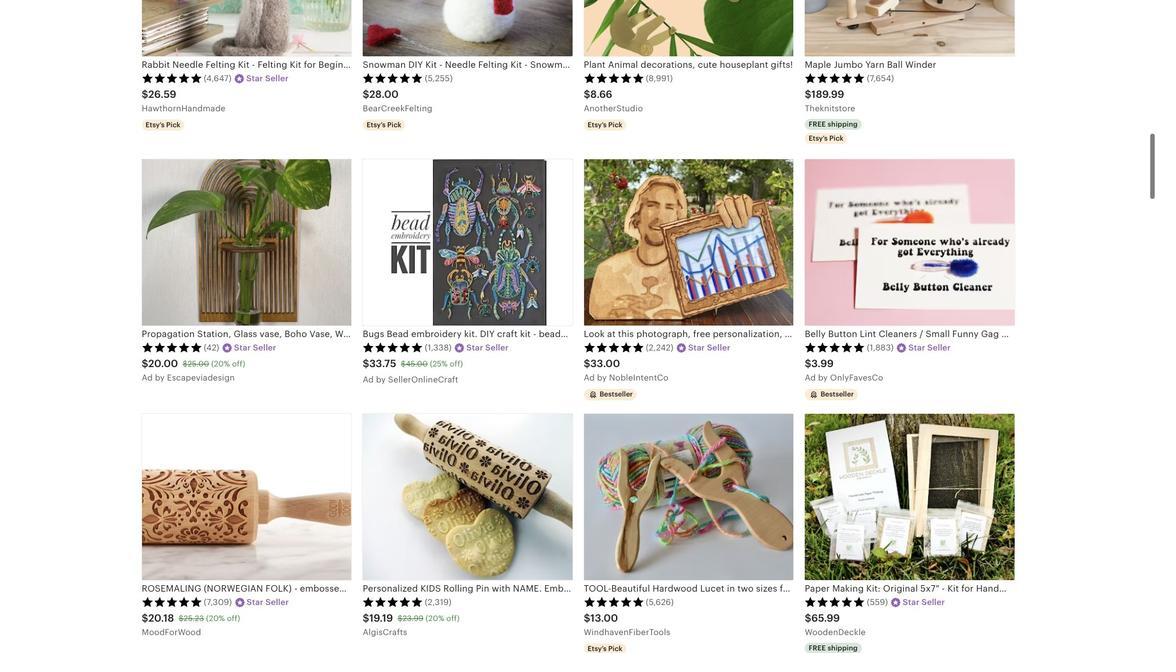 Task type: vqa. For each thing, say whether or not it's contained in the screenshot.
right the to
no



Task type: describe. For each thing, give the bounding box(es) containing it.
$ 65.99 woodendeckle
[[805, 613, 866, 638]]

cleaners
[[879, 329, 918, 339]]

33.75
[[370, 358, 397, 370]]

belly button lint cleaners / small funny gag gift idea / for someone who has everything gift image
[[805, 160, 1015, 326]]

gifts!
[[771, 60, 793, 70]]

escapeviadesign
[[167, 373, 235, 383]]

(20% for 20.00
[[211, 360, 230, 369]]

$ 20.18 $ 25.23 (20% off) moodforwood
[[142, 613, 240, 638]]

$ for 26.59
[[142, 89, 148, 101]]

home
[[651, 329, 676, 339]]

b inside $ 3.99 a d b y onlyfavesco
[[819, 373, 824, 383]]

maple jumbo yarn ball winder
[[805, 60, 937, 70]]

5 out of 5 stars image for (8,991)
[[584, 73, 644, 83]]

3.99
[[812, 358, 834, 370]]

ball
[[888, 60, 903, 70]]

25.00
[[188, 360, 209, 369]]

$ 26.59 hawthornhandmade
[[142, 89, 226, 113]]

star seller for (7,309)
[[247, 598, 289, 607]]

bugs bead embroidery kit. diy craft kit - beadwork on canvas. diy home decor
[[363, 329, 704, 339]]

33.00
[[591, 358, 620, 370]]

bugs bead embroidery kit. diy craft kit - beadwork on canvas. diy home decor image
[[363, 160, 573, 326]]

etsy's pick for 8.66
[[588, 121, 623, 129]]

belly button lint cleaners / small funny gag gift idea / for someone who has ev
[[805, 329, 1157, 339]]

19.19
[[370, 613, 393, 625]]

animal
[[608, 60, 639, 70]]

winder
[[906, 60, 937, 70]]

bugs
[[363, 329, 385, 339]]

kit.
[[464, 329, 478, 339]]

seller for (4,647)
[[265, 73, 289, 83]]

y inside $ 3.99 a d b y onlyfavesco
[[824, 373, 828, 383]]

d inside $ 3.99 a d b y onlyfavesco
[[811, 373, 816, 383]]

look at this photograph, free personalization, the original wood picture frame, look at this graph, funny frame, personalized gift image
[[584, 160, 794, 326]]

bearcreekfelting
[[363, 104, 433, 113]]

etsy's for 28.00
[[367, 121, 386, 129]]

seller for (7,309)
[[266, 598, 289, 607]]

plant
[[584, 60, 606, 70]]

kit
[[520, 329, 531, 339]]

20.00
[[148, 358, 178, 370]]

(20% for 20.18
[[206, 615, 225, 624]]

a inside $ 20.00 $ 25.00 (20% off) a d b y escapeviadesign
[[142, 373, 148, 383]]

shipping for 65.99
[[828, 645, 858, 652]]

etsy's pick for 13.00
[[588, 645, 623, 653]]

jumbo
[[834, 60, 863, 70]]

selleronlinecraft
[[388, 375, 459, 385]]

189.99
[[812, 89, 845, 101]]

canvas.
[[598, 329, 631, 339]]

5 out of 5 stars image for (1,338)
[[363, 342, 423, 353]]

star seller for (4,647)
[[246, 73, 289, 83]]

(2,242)
[[646, 343, 674, 353]]

$ for 8.66
[[584, 89, 591, 101]]

rabbit needle felting kit - felting kit for beginners - needle felted rabbit - beginner needle felting kit - needle felted animal kit image
[[142, 0, 351, 57]]

on
[[585, 329, 596, 339]]

1 diy from the left
[[480, 329, 495, 339]]

plant animal decorations, cute houseplant gifts! image
[[584, 0, 794, 57]]

d inside the "$ 33.75 $ 45.00 (25% off) a d b y selleronlinecraft"
[[369, 375, 374, 385]]

$ for 19.19
[[363, 613, 370, 625]]

5 out of 5 stars image for (1,883)
[[805, 342, 865, 353]]

y inside the "$ 33.75 $ 45.00 (25% off) a d b y selleronlinecraft"
[[381, 375, 386, 385]]

moodforwood
[[142, 628, 201, 638]]

star seller for (1,338)
[[467, 343, 509, 353]]

button
[[829, 329, 858, 339]]

(4,647)
[[204, 73, 232, 83]]

pick for 8.66
[[609, 121, 623, 129]]

gift
[[1002, 329, 1018, 339]]

propagation station, glass vase, boho vase, wall hanging, minimalist, handmade vase, arch vase , boho decor ,minimalist vase , dorm decor image
[[142, 160, 351, 326]]

theknitstore
[[805, 104, 856, 113]]

onlyfavesco
[[831, 373, 884, 383]]

13.00
[[591, 613, 618, 625]]

star seller for (2,242)
[[689, 343, 731, 353]]

free shipping for 189.99
[[809, 120, 858, 128]]

bestseller for 3.99
[[821, 391, 854, 398]]

5 out of 5 stars image for (2,242)
[[584, 342, 644, 353]]

etsy's pick for 28.00
[[367, 121, 402, 129]]

$ 3.99 a d b y onlyfavesco
[[805, 358, 884, 383]]

star for (2,242)
[[689, 343, 705, 353]]

star for (4,647)
[[246, 73, 263, 83]]

$ for 189.99
[[805, 89, 812, 101]]

idea
[[1021, 329, 1040, 339]]

algiscrafts
[[363, 628, 408, 638]]

off) for 33.75
[[450, 360, 463, 369]]

a inside $ 3.99 a d b y onlyfavesco
[[805, 373, 811, 383]]

rosemaling (norwegian folk) - embossed, engraved rolling pin for cookies - perfect gift idea image
[[142, 414, 351, 581]]

pick down theknitstore
[[830, 135, 844, 142]]

$ 20.00 $ 25.00 (20% off) a d b y escapeviadesign
[[142, 358, 245, 383]]

seller for (559)
[[922, 598, 946, 607]]

5 out of 5 stars image for (5,626)
[[584, 597, 644, 607]]

star for (559)
[[903, 598, 920, 607]]

(5,626)
[[646, 598, 674, 607]]

shipping for 189.99
[[828, 120, 858, 128]]

(1,883)
[[867, 343, 894, 353]]

star seller for (42)
[[234, 343, 276, 353]]

houseplant
[[720, 60, 769, 70]]

y inside the $ 33.00 a d b y nobleintentco
[[603, 373, 607, 383]]

decorations,
[[641, 60, 696, 70]]

star for (1,338)
[[467, 343, 483, 353]]

plant animal decorations, cute houseplant gifts!
[[584, 60, 793, 70]]

(559)
[[867, 598, 888, 607]]

etsy's for 26.59
[[146, 121, 165, 129]]

8.66
[[591, 89, 613, 101]]

2 diy from the left
[[634, 329, 648, 339]]

5 out of 5 stars image for (5,255)
[[363, 73, 423, 83]]



Task type: locate. For each thing, give the bounding box(es) containing it.
decor
[[678, 329, 704, 339]]

pick down windhavenfibertools
[[609, 645, 623, 653]]

seller right (42)
[[253, 343, 276, 353]]

0 vertical spatial free
[[809, 120, 826, 128]]

$ 8.66 anotherstudio
[[584, 89, 643, 113]]

(2,319)
[[425, 598, 452, 607]]

nobleintentco
[[609, 373, 669, 383]]

ev
[[1149, 329, 1157, 339]]

(20%
[[211, 360, 230, 369], [206, 615, 225, 624], [426, 615, 445, 624]]

$ 189.99 theknitstore
[[805, 89, 856, 113]]

1 free shipping from the top
[[809, 120, 858, 128]]

free down theknitstore
[[809, 120, 826, 128]]

5 out of 5 stars image up 26.59
[[142, 73, 202, 83]]

off)
[[232, 360, 245, 369], [450, 360, 463, 369], [227, 615, 240, 624], [447, 615, 460, 624]]

/ left small
[[920, 329, 924, 339]]

b down 33.75
[[376, 375, 382, 385]]

etsy's down 13.00
[[588, 645, 607, 653]]

woodendeckle
[[805, 628, 866, 638]]

off) inside $ 20.18 $ 25.23 (20% off) moodforwood
[[227, 615, 240, 624]]

off) for 19.19
[[447, 615, 460, 624]]

bead
[[387, 329, 409, 339]]

$ inside $ 189.99 theknitstore
[[805, 89, 812, 101]]

25.23
[[184, 615, 204, 624]]

5 out of 5 stars image for (7,309)
[[142, 597, 202, 607]]

star seller right (4,647)
[[246, 73, 289, 83]]

free
[[809, 120, 826, 128], [809, 645, 826, 652]]

star seller right (7,309)
[[247, 598, 289, 607]]

y
[[160, 373, 165, 383], [603, 373, 607, 383], [824, 373, 828, 383], [381, 375, 386, 385]]

$ 28.00 bearcreekfelting
[[363, 89, 433, 113]]

1 vertical spatial shipping
[[828, 645, 858, 652]]

b down 33.00
[[597, 373, 603, 383]]

2 free shipping from the top
[[809, 645, 858, 652]]

28.00
[[370, 89, 399, 101]]

seller down rabbit needle felting kit - felting kit for beginners - needle felted rabbit - beginner needle felting kit - needle felted animal kit image
[[265, 73, 289, 83]]

free shipping down theknitstore
[[809, 120, 858, 128]]

5 out of 5 stars image for (7,654)
[[805, 73, 865, 83]]

$ for 20.18
[[142, 613, 148, 625]]

$ for 33.75
[[363, 358, 370, 370]]

pick for 13.00
[[609, 645, 623, 653]]

etsy's down theknitstore
[[809, 135, 828, 142]]

off) inside $ 19.19 $ 23.99 (20% off) algiscrafts
[[447, 615, 460, 624]]

$ 19.19 $ 23.99 (20% off) algiscrafts
[[363, 613, 460, 638]]

anotherstudio
[[584, 104, 643, 113]]

pick down the "bearcreekfelting"
[[387, 121, 402, 129]]

star down decor at the bottom right
[[689, 343, 705, 353]]

y down 33.75
[[381, 375, 386, 385]]

gag
[[982, 329, 1000, 339]]

off) for 20.00
[[232, 360, 245, 369]]

seller right '(559)'
[[922, 598, 946, 607]]

off) right (25%
[[450, 360, 463, 369]]

$ 33.00 a d b y nobleintentco
[[584, 358, 669, 383]]

1 / from the left
[[920, 329, 924, 339]]

for
[[1048, 329, 1062, 339]]

20.18
[[148, 613, 174, 625]]

5 out of 5 stars image down animal
[[584, 73, 644, 83]]

1 horizontal spatial diy
[[634, 329, 648, 339]]

star seller for (559)
[[903, 598, 946, 607]]

1 vertical spatial free
[[809, 645, 826, 652]]

seller right (7,309)
[[266, 598, 289, 607]]

$ inside $ 13.00 windhavenfibertools
[[584, 613, 591, 625]]

cute
[[698, 60, 718, 70]]

small
[[926, 329, 950, 339]]

star right '(559)'
[[903, 598, 920, 607]]

2 / from the left
[[1042, 329, 1046, 339]]

a down the bugs
[[363, 375, 369, 385]]

/
[[920, 329, 924, 339], [1042, 329, 1046, 339]]

off) inside the "$ 33.75 $ 45.00 (25% off) a d b y selleronlinecraft"
[[450, 360, 463, 369]]

0 horizontal spatial /
[[920, 329, 924, 339]]

b down 3.99
[[819, 373, 824, 383]]

d down 3.99
[[811, 373, 816, 383]]

free for 189.99
[[809, 120, 826, 128]]

d inside $ 20.00 $ 25.00 (20% off) a d b y escapeviadesign
[[147, 373, 153, 383]]

star seller down small
[[909, 343, 951, 353]]

free for 65.99
[[809, 645, 826, 652]]

who
[[1109, 329, 1128, 339]]

0 vertical spatial free shipping
[[809, 120, 858, 128]]

maple
[[805, 60, 832, 70]]

(20% down (7,309)
[[206, 615, 225, 624]]

free shipping down woodendeckle at the right of page
[[809, 645, 858, 652]]

star seller down decor at the bottom right
[[689, 343, 731, 353]]

star seller right '(559)'
[[903, 598, 946, 607]]

5 out of 5 stars image up 189.99
[[805, 73, 865, 83]]

seller for (1,338)
[[486, 343, 509, 353]]

(25%
[[430, 360, 448, 369]]

$ inside $ 65.99 woodendeckle
[[805, 613, 812, 625]]

seller down craft
[[486, 343, 509, 353]]

star for (1,883)
[[909, 343, 926, 353]]

star
[[246, 73, 263, 83], [234, 343, 251, 353], [467, 343, 483, 353], [689, 343, 705, 353], [909, 343, 926, 353], [247, 598, 264, 607], [903, 598, 920, 607]]

etsy's pick for 26.59
[[146, 121, 180, 129]]

lint
[[860, 329, 877, 339]]

star down the kit.
[[467, 343, 483, 353]]

2 bestseller from the left
[[821, 391, 854, 398]]

etsy's down the "bearcreekfelting"
[[367, 121, 386, 129]]

$ for 65.99
[[805, 613, 812, 625]]

5 out of 5 stars image
[[142, 73, 202, 83], [363, 73, 423, 83], [584, 73, 644, 83], [805, 73, 865, 83], [142, 342, 202, 353], [363, 342, 423, 353], [584, 342, 644, 353], [805, 342, 865, 353], [142, 597, 202, 607], [363, 597, 423, 607], [584, 597, 644, 607], [805, 597, 865, 607]]

-
[[533, 329, 537, 339]]

star for (7,309)
[[247, 598, 264, 607]]

yarn
[[866, 60, 885, 70]]

$ inside $ 28.00 bearcreekfelting
[[363, 89, 370, 101]]

hawthornhandmade
[[142, 104, 226, 113]]

seller for (42)
[[253, 343, 276, 353]]

a down 'belly'
[[805, 373, 811, 383]]

(7,309)
[[204, 598, 232, 607]]

1 vertical spatial free shipping
[[809, 645, 858, 652]]

d inside the $ 33.00 a d b y nobleintentco
[[590, 373, 595, 383]]

y inside $ 20.00 $ 25.00 (20% off) a d b y escapeviadesign
[[160, 373, 165, 383]]

65.99
[[812, 613, 840, 625]]

etsy's for 8.66
[[588, 121, 607, 129]]

off) up escapeviadesign
[[232, 360, 245, 369]]

5 out of 5 stars image up 19.19
[[363, 597, 423, 607]]

1 horizontal spatial bestseller
[[821, 391, 854, 398]]

d down 20.00
[[147, 373, 153, 383]]

off) for 20.18
[[227, 615, 240, 624]]

$ for 20.00
[[142, 358, 148, 370]]

$ for 3.99
[[805, 358, 812, 370]]

star seller
[[246, 73, 289, 83], [234, 343, 276, 353], [467, 343, 509, 353], [689, 343, 731, 353], [909, 343, 951, 353], [247, 598, 289, 607], [903, 598, 946, 607]]

(5,255)
[[425, 73, 453, 83]]

1 shipping from the top
[[828, 120, 858, 128]]

5 out of 5 stars image for (4,647)
[[142, 73, 202, 83]]

1 free from the top
[[809, 120, 826, 128]]

5 out of 5 stars image down button
[[805, 342, 865, 353]]

(20% inside $ 20.00 $ 25.00 (20% off) a d b y escapeviadesign
[[211, 360, 230, 369]]

seller for (1,883)
[[928, 343, 951, 353]]

0 horizontal spatial bestseller
[[600, 391, 633, 398]]

windhavenfibertools
[[584, 628, 671, 638]]

5 out of 5 stars image up 20.00
[[142, 342, 202, 353]]

star right (4,647)
[[246, 73, 263, 83]]

bestseller for 33.00
[[600, 391, 633, 398]]

5 out of 5 stars image down canvas.
[[584, 342, 644, 353]]

b down 20.00
[[155, 373, 160, 383]]

5 out of 5 stars image for (42)
[[142, 342, 202, 353]]

has
[[1131, 329, 1147, 339]]

(7,654)
[[867, 73, 895, 83]]

y down 20.00
[[160, 373, 165, 383]]

a
[[142, 373, 148, 383], [584, 373, 590, 383], [805, 373, 811, 383], [363, 375, 369, 385]]

26.59
[[148, 89, 176, 101]]

(20% inside $ 19.19 $ 23.99 (20% off) algiscrafts
[[426, 615, 445, 624]]

5 out of 5 stars image up 13.00
[[584, 597, 644, 607]]

personalized kids rolling pin with name.  embossing rolling pin. kids baking rolling pin. pretend kitchen play image
[[363, 414, 573, 581]]

0 horizontal spatial diy
[[480, 329, 495, 339]]

(20% down (42)
[[211, 360, 230, 369]]

etsy's down anotherstudio
[[588, 121, 607, 129]]

$ 33.75 $ 45.00 (25% off) a d b y selleronlinecraft
[[363, 358, 463, 385]]

a inside the "$ 33.75 $ 45.00 (25% off) a d b y selleronlinecraft"
[[363, 375, 369, 385]]

5 out of 5 stars image up '65.99'
[[805, 597, 865, 607]]

star right (42)
[[234, 343, 251, 353]]

diy right the kit.
[[480, 329, 495, 339]]

free down woodendeckle at the right of page
[[809, 645, 826, 652]]

etsy's pick down anotherstudio
[[588, 121, 623, 129]]

5 out of 5 stars image for (559)
[[805, 597, 865, 607]]

b inside the "$ 33.75 $ 45.00 (25% off) a d b y selleronlinecraft"
[[376, 375, 382, 385]]

pick down anotherstudio
[[609, 121, 623, 129]]

1 horizontal spatial /
[[1042, 329, 1046, 339]]

2 shipping from the top
[[828, 645, 858, 652]]

star for (42)
[[234, 343, 251, 353]]

d down 33.00
[[590, 373, 595, 383]]

star seller down the kit.
[[467, 343, 509, 353]]

b inside $ 20.00 $ 25.00 (20% off) a d b y escapeviadesign
[[155, 373, 160, 383]]

etsy's
[[146, 121, 165, 129], [367, 121, 386, 129], [588, 121, 607, 129], [809, 135, 828, 142], [588, 645, 607, 653]]

embroidery
[[411, 329, 462, 339]]

seller
[[265, 73, 289, 83], [253, 343, 276, 353], [486, 343, 509, 353], [707, 343, 731, 353], [928, 343, 951, 353], [266, 598, 289, 607], [922, 598, 946, 607]]

bestseller down $ 3.99 a d b y onlyfavesco
[[821, 391, 854, 398]]

shipping down theknitstore
[[828, 120, 858, 128]]

snowman diy kit - needle felting kit - snowman kit - christmas kit - make your own - christmas decoration - craft kit - christmas craft image
[[363, 0, 573, 57]]

seller down small
[[928, 343, 951, 353]]

etsy's down 26.59
[[146, 121, 165, 129]]

off) down (2,319)
[[447, 615, 460, 624]]

5 out of 5 stars image up 20.18
[[142, 597, 202, 607]]

star right (7,309)
[[247, 598, 264, 607]]

paper making kit: original 5x7" - kit for handmade paper by wooden deckle - a7 - papermaking by recycling used paper - make your own paper image
[[805, 414, 1015, 581]]

y down 3.99
[[824, 373, 828, 383]]

free shipping
[[809, 120, 858, 128], [809, 645, 858, 652]]

star seller for (1,883)
[[909, 343, 951, 353]]

(1,338)
[[425, 343, 452, 353]]

1 bestseller from the left
[[600, 391, 633, 398]]

$ for 13.00
[[584, 613, 591, 625]]

etsy's pick down theknitstore
[[809, 135, 844, 142]]

off) down (7,309)
[[227, 615, 240, 624]]

d
[[147, 373, 153, 383], [590, 373, 595, 383], [811, 373, 816, 383], [369, 375, 374, 385]]

funny
[[953, 329, 979, 339]]

$ inside $ 8.66 anotherstudio
[[584, 89, 591, 101]]

free shipping for 65.99
[[809, 645, 858, 652]]

/ left for
[[1042, 329, 1046, 339]]

(8,991)
[[646, 73, 673, 83]]

maple jumbo yarn ball winder image
[[805, 0, 1015, 57]]

5 out of 5 stars image up 28.00
[[363, 73, 423, 83]]

diy left home
[[634, 329, 648, 339]]

(20% for 19.19
[[426, 615, 445, 624]]

45.00
[[406, 360, 428, 369]]

etsy's pick down windhavenfibertools
[[588, 645, 623, 653]]

$ for 33.00
[[584, 358, 591, 370]]

a inside the $ 33.00 a d b y nobleintentco
[[584, 373, 590, 383]]

(20% down (2,319)
[[426, 615, 445, 624]]

(20% inside $ 20.18 $ 25.23 (20% off) moodforwood
[[206, 615, 225, 624]]

seller for (2,242)
[[707, 343, 731, 353]]

etsy's for 13.00
[[588, 645, 607, 653]]

$ for 28.00
[[363, 89, 370, 101]]

etsy's pick down hawthornhandmade
[[146, 121, 180, 129]]

diy
[[480, 329, 495, 339], [634, 329, 648, 339]]

(42)
[[204, 343, 219, 353]]

pick for 26.59
[[166, 121, 180, 129]]

23.99
[[403, 615, 424, 624]]

a left escapeviadesign
[[142, 373, 148, 383]]

belly
[[805, 329, 826, 339]]

d down 33.75
[[369, 375, 374, 385]]

pick for 28.00
[[387, 121, 402, 129]]

bestseller down the $ 33.00 a d b y nobleintentco
[[600, 391, 633, 398]]

0 vertical spatial shipping
[[828, 120, 858, 128]]

etsy's pick
[[146, 121, 180, 129], [367, 121, 402, 129], [588, 121, 623, 129], [809, 135, 844, 142], [588, 645, 623, 653]]

5 out of 5 stars image for (2,319)
[[363, 597, 423, 607]]

a down on
[[584, 373, 590, 383]]

seller right (2,242)
[[707, 343, 731, 353]]

y down 33.00
[[603, 373, 607, 383]]

etsy's pick down the "bearcreekfelting"
[[367, 121, 402, 129]]

5 out of 5 stars image down bead
[[363, 342, 423, 353]]

tool-beautiful hardwood lucet in two sizes for cord making the viking medieval way-beautiful cherry or walnut-great for kids image
[[584, 414, 794, 581]]

$ inside the $ 33.00 a d b y nobleintentco
[[584, 358, 591, 370]]

star down cleaners
[[909, 343, 926, 353]]

$ inside $ 3.99 a d b y onlyfavesco
[[805, 358, 812, 370]]

$ 13.00 windhavenfibertools
[[584, 613, 671, 638]]

$ inside "$ 26.59 hawthornhandmade"
[[142, 89, 148, 101]]

shipping down woodendeckle at the right of page
[[828, 645, 858, 652]]

beadwork
[[539, 329, 582, 339]]

craft
[[497, 329, 518, 339]]

$
[[142, 89, 148, 101], [363, 89, 370, 101], [584, 89, 591, 101], [805, 89, 812, 101], [142, 358, 148, 370], [363, 358, 370, 370], [584, 358, 591, 370], [805, 358, 812, 370], [183, 360, 188, 369], [401, 360, 406, 369], [142, 613, 148, 625], [363, 613, 370, 625], [584, 613, 591, 625], [805, 613, 812, 625], [179, 615, 184, 624], [398, 615, 403, 624]]

off) inside $ 20.00 $ 25.00 (20% off) a d b y escapeviadesign
[[232, 360, 245, 369]]

2 free from the top
[[809, 645, 826, 652]]

pick down hawthornhandmade
[[166, 121, 180, 129]]

b inside the $ 33.00 a d b y nobleintentco
[[597, 373, 603, 383]]

pick
[[166, 121, 180, 129], [387, 121, 402, 129], [609, 121, 623, 129], [830, 135, 844, 142], [609, 645, 623, 653]]

someone
[[1065, 329, 1106, 339]]

star seller right (42)
[[234, 343, 276, 353]]



